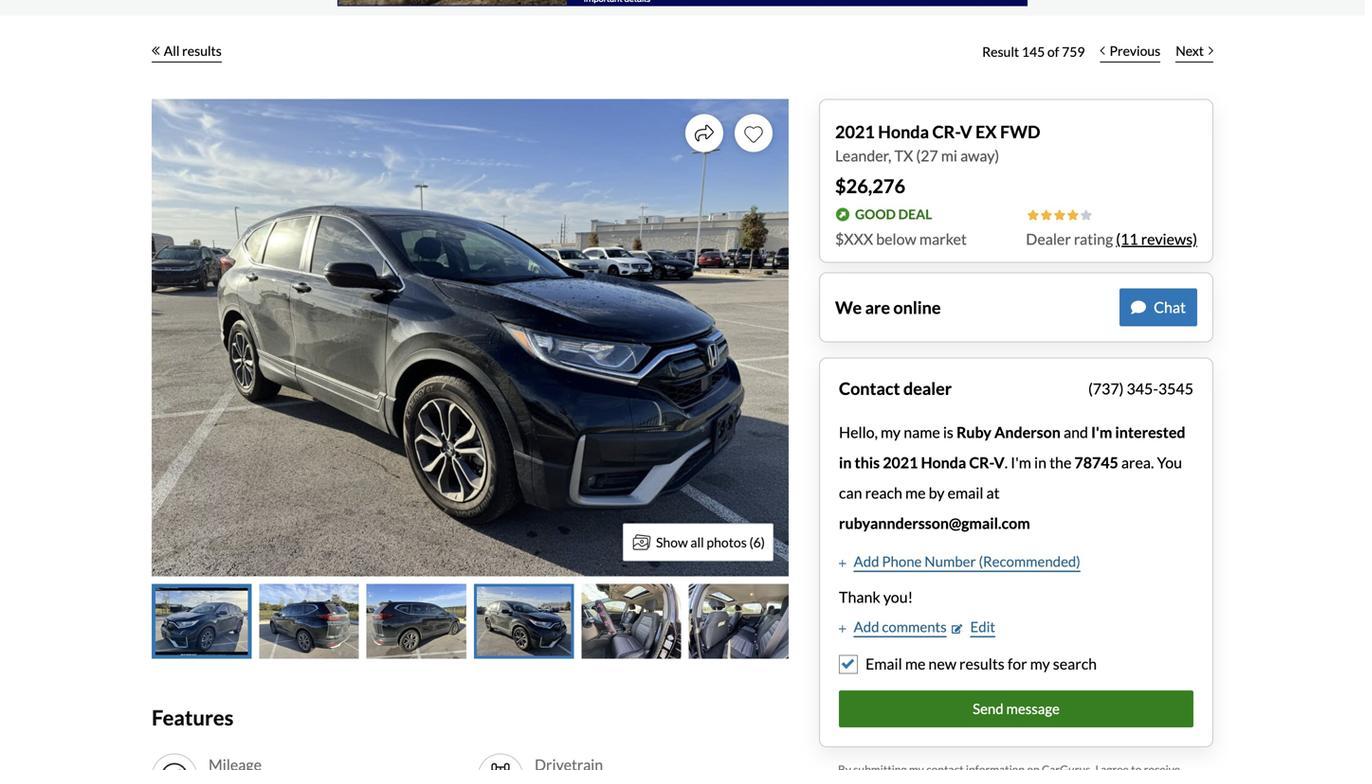 Task type: vqa. For each thing, say whether or not it's contained in the screenshot.
the Sentra to the left
no



Task type: describe. For each thing, give the bounding box(es) containing it.
2021 honda cr-v ex fwd leander, tx (27 mi away)
[[835, 121, 1041, 165]]

can
[[839, 484, 862, 503]]

plus image
[[839, 559, 846, 569]]

$26,276
[[835, 175, 906, 198]]

2 in from the left
[[1034, 454, 1047, 472]]

deal
[[899, 206, 932, 222]]

ex
[[976, 121, 997, 142]]

you
[[1157, 454, 1182, 472]]

cr- for ex
[[932, 121, 960, 142]]

dealer
[[904, 379, 952, 399]]

0 vertical spatial results
[[182, 43, 222, 59]]

this
[[855, 454, 880, 472]]

i'm inside i'm interested in this
[[1091, 423, 1112, 442]]

of
[[1048, 44, 1059, 60]]

view vehicle photo 4 image
[[474, 585, 574, 659]]

add phone number (recommended) button
[[839, 551, 1081, 573]]

result
[[982, 44, 1019, 60]]

759
[[1062, 44, 1085, 60]]

we
[[835, 297, 862, 318]]

contact
[[839, 379, 900, 399]]

me inside area. you can reach me by email at
[[905, 484, 926, 503]]

chat
[[1154, 298, 1186, 317]]

number
[[925, 553, 976, 570]]

$xxx
[[835, 230, 873, 248]]

edit image
[[952, 625, 963, 634]]

email
[[866, 655, 902, 674]]

comment image
[[1131, 300, 1146, 315]]

345-
[[1127, 380, 1159, 398]]

(11
[[1116, 230, 1138, 248]]

view vehicle photo 6 image
[[689, 585, 789, 659]]

the
[[1050, 454, 1072, 472]]

1 vertical spatial my
[[1030, 655, 1050, 674]]

send
[[973, 701, 1004, 718]]

fwd
[[1000, 121, 1041, 142]]

previous
[[1110, 43, 1161, 59]]

add for add phone number (recommended)
[[854, 553, 879, 570]]

area. you can reach me by email at
[[839, 454, 1182, 503]]

send message button
[[839, 691, 1194, 728]]

hello,
[[839, 423, 878, 442]]

add comments
[[854, 619, 947, 636]]

vehicle full photo image
[[152, 99, 789, 577]]

mi
[[941, 146, 958, 165]]

in inside i'm interested in this
[[839, 454, 852, 472]]

anderson
[[995, 423, 1061, 442]]

reach
[[865, 484, 903, 503]]

add phone number (recommended)
[[854, 553, 1081, 570]]

(recommended)
[[979, 553, 1081, 570]]

view vehicle photo 3 image
[[367, 585, 466, 659]]

interested
[[1115, 423, 1186, 442]]

add for add comments
[[854, 619, 879, 636]]

view vehicle photo 5 image
[[582, 585, 681, 659]]

dealer rating (11 reviews)
[[1026, 230, 1198, 248]]

show all photos (6) link
[[623, 524, 774, 562]]

ruby
[[957, 423, 992, 442]]

away)
[[961, 146, 1000, 165]]

0 vertical spatial my
[[881, 423, 901, 442]]

good deal
[[855, 206, 932, 222]]

are
[[865, 297, 890, 318]]

comments
[[882, 619, 947, 636]]

is
[[943, 423, 954, 442]]

tx
[[895, 146, 913, 165]]

honda for ex
[[878, 121, 929, 142]]

chevron left image
[[1100, 46, 1105, 55]]

1 vertical spatial results
[[960, 655, 1005, 674]]

add comments button
[[839, 617, 947, 638]]

result 145 of 759
[[982, 44, 1085, 60]]

online
[[894, 297, 941, 318]]

rating
[[1074, 230, 1113, 248]]

share image
[[695, 124, 714, 143]]

next
[[1176, 43, 1204, 59]]

honda for .
[[921, 454, 966, 472]]

for
[[1008, 655, 1027, 674]]

name
[[904, 423, 940, 442]]

$xxx below market
[[835, 230, 967, 248]]

message
[[1007, 701, 1060, 718]]

(27
[[916, 146, 938, 165]]

(737)
[[1088, 380, 1124, 398]]

email
[[948, 484, 984, 503]]



Task type: locate. For each thing, give the bounding box(es) containing it.
cr- left .
[[969, 454, 994, 472]]

thank
[[839, 588, 881, 607]]

2021 honda cr-v . i'm in the 78745
[[883, 454, 1119, 472]]

new
[[929, 655, 957, 674]]

2021 up leander,
[[835, 121, 875, 142]]

0 vertical spatial i'm
[[1091, 423, 1112, 442]]

honda up tx
[[878, 121, 929, 142]]

2 me from the top
[[905, 655, 926, 674]]

next link
[[1168, 31, 1221, 73]]

thank you!
[[839, 588, 913, 607]]

results left for
[[960, 655, 1005, 674]]

2021
[[835, 121, 875, 142], [883, 454, 918, 472]]

.
[[1005, 454, 1008, 472]]

we are online
[[835, 297, 941, 318]]

(737) 345-3545
[[1088, 380, 1194, 398]]

3545
[[1159, 380, 1194, 398]]

1 in from the left
[[839, 454, 852, 472]]

0 vertical spatial cr-
[[932, 121, 960, 142]]

cr- for .
[[969, 454, 994, 472]]

2 add from the top
[[854, 619, 879, 636]]

0 vertical spatial add
[[854, 553, 879, 570]]

1 me from the top
[[905, 484, 926, 503]]

chevron double left image
[[152, 46, 160, 55]]

me
[[905, 484, 926, 503], [905, 655, 926, 674]]

1 vertical spatial cr-
[[969, 454, 994, 472]]

honda inside 2021 honda cr-v ex fwd leander, tx (27 mi away)
[[878, 121, 929, 142]]

1 vertical spatial me
[[905, 655, 926, 674]]

mileage image
[[159, 762, 190, 771]]

below
[[876, 230, 917, 248]]

in left "the"
[[1034, 454, 1047, 472]]

v up "at"
[[994, 454, 1005, 472]]

v for .
[[994, 454, 1005, 472]]

1 horizontal spatial v
[[994, 454, 1005, 472]]

results right the all
[[182, 43, 222, 59]]

tab list
[[152, 585, 789, 659]]

edit button
[[952, 617, 996, 638]]

drivetrain image
[[485, 762, 516, 771]]

honda
[[878, 121, 929, 142], [921, 454, 966, 472]]

2021 for ex
[[835, 121, 875, 142]]

1 horizontal spatial in
[[1034, 454, 1047, 472]]

1 vertical spatial 2021
[[883, 454, 918, 472]]

v inside 2021 honda cr-v ex fwd leander, tx (27 mi away)
[[960, 121, 972, 142]]

at
[[987, 484, 1000, 503]]

send message
[[973, 701, 1060, 718]]

dealer
[[1026, 230, 1071, 248]]

phone
[[882, 553, 922, 570]]

2021 inside 2021 honda cr-v ex fwd leander, tx (27 mi away)
[[835, 121, 875, 142]]

in
[[839, 454, 852, 472], [1034, 454, 1047, 472]]

edit
[[970, 619, 996, 636]]

1 add from the top
[[854, 553, 879, 570]]

v
[[960, 121, 972, 142], [994, 454, 1005, 472]]

view vehicle photo 2 image
[[259, 585, 359, 659]]

market
[[920, 230, 967, 248]]

cr- up mi on the top right
[[932, 121, 960, 142]]

cr-
[[932, 121, 960, 142], [969, 454, 994, 472]]

all results link
[[152, 31, 222, 73]]

1 vertical spatial add
[[854, 619, 879, 636]]

1 horizontal spatial 2021
[[883, 454, 918, 472]]

all results
[[164, 43, 222, 59]]

you!
[[884, 588, 913, 607]]

0 horizontal spatial results
[[182, 43, 222, 59]]

0 vertical spatial 2021
[[835, 121, 875, 142]]

me left new
[[905, 655, 926, 674]]

view vehicle photo 1 image
[[152, 585, 252, 659]]

i'm
[[1091, 423, 1112, 442], [1011, 454, 1032, 472]]

0 horizontal spatial in
[[839, 454, 852, 472]]

0 vertical spatial honda
[[878, 121, 929, 142]]

0 horizontal spatial i'm
[[1011, 454, 1032, 472]]

2021 right this
[[883, 454, 918, 472]]

me left by
[[905, 484, 926, 503]]

i'm right .
[[1011, 454, 1032, 472]]

0 horizontal spatial v
[[960, 121, 972, 142]]

advertisement region
[[338, 0, 1028, 6]]

contact dealer
[[839, 379, 952, 399]]

my right for
[[1030, 655, 1050, 674]]

2021 for .
[[883, 454, 918, 472]]

show
[[656, 535, 688, 551]]

1 vertical spatial v
[[994, 454, 1005, 472]]

1 horizontal spatial my
[[1030, 655, 1050, 674]]

(11 reviews) button
[[1116, 228, 1198, 251]]

my
[[881, 423, 901, 442], [1030, 655, 1050, 674]]

by
[[929, 484, 945, 503]]

area.
[[1122, 454, 1154, 472]]

hello, my name is ruby anderson and
[[839, 423, 1091, 442]]

good
[[855, 206, 896, 222]]

1 vertical spatial i'm
[[1011, 454, 1032, 472]]

add right plus icon
[[854, 619, 879, 636]]

add right plus image
[[854, 553, 879, 570]]

1 vertical spatial honda
[[921, 454, 966, 472]]

0 vertical spatial me
[[905, 484, 926, 503]]

show all photos (6)
[[656, 535, 765, 551]]

0 horizontal spatial 2021
[[835, 121, 875, 142]]

i'm right and
[[1091, 423, 1112, 442]]

plus image
[[839, 625, 846, 634]]

78745
[[1075, 454, 1119, 472]]

0 horizontal spatial my
[[881, 423, 901, 442]]

photos
[[707, 535, 747, 551]]

chevron right image
[[1209, 46, 1214, 55]]

features
[[152, 706, 234, 731]]

reviews)
[[1141, 230, 1198, 248]]

v left ex
[[960, 121, 972, 142]]

0 vertical spatial v
[[960, 121, 972, 142]]

all
[[164, 43, 180, 59]]

search
[[1053, 655, 1097, 674]]

1 horizontal spatial results
[[960, 655, 1005, 674]]

email me new results for my search
[[866, 655, 1097, 674]]

and
[[1064, 423, 1088, 442]]

leander,
[[835, 146, 892, 165]]

in left this
[[839, 454, 852, 472]]

previous link
[[1093, 31, 1168, 73]]

results
[[182, 43, 222, 59], [960, 655, 1005, 674]]

chat button
[[1120, 289, 1198, 327]]

145
[[1022, 44, 1045, 60]]

my left the name
[[881, 423, 901, 442]]

all
[[691, 535, 704, 551]]

(6)
[[749, 535, 765, 551]]

1 horizontal spatial cr-
[[969, 454, 994, 472]]

1 horizontal spatial i'm
[[1091, 423, 1112, 442]]

v for ex
[[960, 121, 972, 142]]

0 horizontal spatial cr-
[[932, 121, 960, 142]]

cr- inside 2021 honda cr-v ex fwd leander, tx (27 mi away)
[[932, 121, 960, 142]]

i'm interested in this
[[839, 423, 1186, 472]]

honda down is
[[921, 454, 966, 472]]

rubyanndersson@gmail.com
[[839, 514, 1030, 533]]



